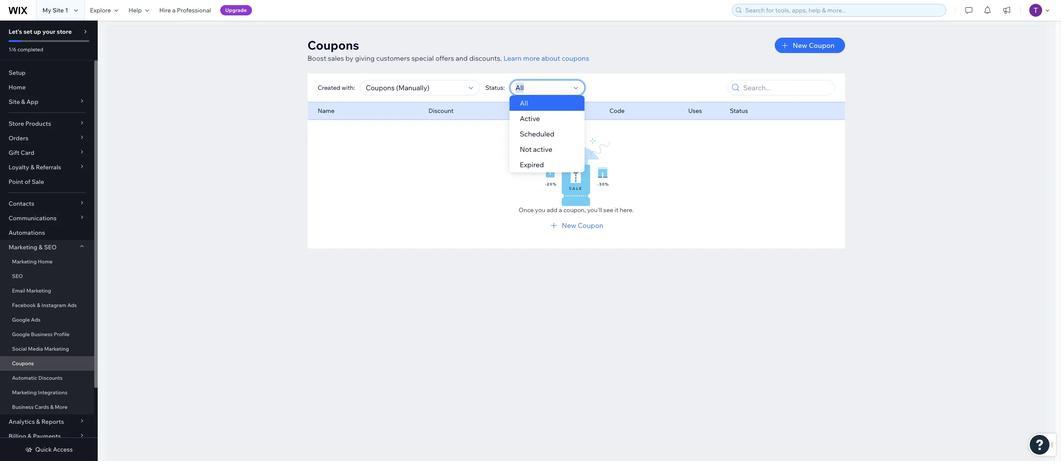 Task type: describe. For each thing, give the bounding box(es) containing it.
help button
[[123, 0, 154, 21]]

contacts
[[9, 200, 34, 208]]

of
[[25, 178, 30, 186]]

list box containing all
[[510, 96, 585, 173]]

expired
[[520, 161, 544, 169]]

1 vertical spatial a
[[559, 207, 562, 214]]

email marketing link
[[0, 284, 94, 299]]

up
[[34, 28, 41, 36]]

created
[[318, 84, 340, 92]]

media
[[28, 346, 43, 353]]

code
[[609, 107, 625, 115]]

completed
[[17, 46, 43, 53]]

home link
[[0, 80, 94, 95]]

store products
[[9, 120, 51, 128]]

automatic
[[12, 375, 37, 382]]

coupon for new coupon button
[[809, 41, 835, 50]]

more
[[523, 54, 540, 63]]

quick access
[[35, 447, 73, 454]]

google for google business profile
[[12, 332, 30, 338]]

seo inside dropdown button
[[44, 244, 57, 252]]

card
[[21, 149, 34, 157]]

& for payments
[[28, 433, 31, 441]]

marketing for &
[[9, 244, 37, 252]]

1/6
[[9, 46, 16, 53]]

and
[[456, 54, 468, 63]]

hire
[[159, 6, 171, 14]]

google business profile link
[[0, 328, 94, 342]]

coupon,
[[563, 207, 586, 214]]

loyalty
[[9, 164, 29, 171]]

marketing inside social media marketing link
[[44, 346, 69, 353]]

discounts
[[38, 375, 63, 382]]

0 horizontal spatial seo
[[12, 273, 23, 280]]

my
[[42, 6, 51, 14]]

customers
[[376, 54, 410, 63]]

active
[[533, 145, 552, 154]]

explore
[[90, 6, 111, 14]]

facebook
[[12, 303, 36, 309]]

email marketing
[[12, 288, 51, 294]]

hire a professional link
[[154, 0, 216, 21]]

new coupon button
[[775, 38, 845, 53]]

& for instagram
[[37, 303, 40, 309]]

seo link
[[0, 270, 94, 284]]

social media marketing
[[12, 346, 69, 353]]

0 vertical spatial home
[[9, 84, 26, 91]]

sales
[[328, 54, 344, 63]]

upgrade
[[225, 7, 247, 13]]

you
[[535, 207, 545, 214]]

discounts.
[[469, 54, 502, 63]]

automatic discounts
[[12, 375, 63, 382]]

name
[[318, 107, 334, 115]]

coupons for coupons
[[12, 361, 34, 367]]

0 vertical spatial site
[[53, 6, 64, 14]]

new coupon for new coupon button
[[793, 41, 835, 50]]

reports
[[41, 419, 64, 426]]

coupons boost sales by giving customers special offers and discounts. learn more about coupons
[[307, 38, 589, 63]]

type
[[531, 107, 544, 115]]

let's
[[9, 28, 22, 36]]

point of sale link
[[0, 175, 94, 189]]

& for app
[[21, 98, 25, 106]]

Search for tools, apps, help & more... field
[[743, 4, 943, 16]]

quick access button
[[25, 447, 73, 454]]

all
[[520, 99, 528, 108]]

email
[[12, 288, 25, 294]]

0 vertical spatial a
[[172, 6, 176, 14]]

billing & payments button
[[0, 430, 94, 444]]

automations link
[[0, 226, 94, 240]]

social media marketing link
[[0, 342, 94, 357]]

facebook & instagram ads
[[12, 303, 77, 309]]

app
[[26, 98, 38, 106]]

payments
[[33, 433, 61, 441]]

new coupon link
[[549, 221, 603, 231]]

marketing integrations link
[[0, 386, 94, 401]]

marketing integrations
[[12, 390, 67, 396]]

marketing home
[[12, 259, 52, 265]]

orders button
[[0, 131, 94, 146]]

business cards & more link
[[0, 401, 94, 415]]

& for reports
[[36, 419, 40, 426]]

google ads
[[12, 317, 40, 324]]

marketing inside email marketing link
[[26, 288, 51, 294]]

store
[[9, 120, 24, 128]]

hire a professional
[[159, 6, 211, 14]]

google business profile
[[12, 332, 70, 338]]

billing & payments
[[9, 433, 61, 441]]

analytics
[[9, 419, 35, 426]]

learn more about coupons link
[[503, 54, 589, 63]]

new coupon for new coupon link
[[562, 222, 603, 230]]

billing
[[9, 433, 26, 441]]



Task type: locate. For each thing, give the bounding box(es) containing it.
profile
[[54, 332, 70, 338]]

& right loyalty
[[30, 164, 34, 171]]

new for new coupon link
[[562, 222, 576, 230]]

google up "social"
[[12, 332, 30, 338]]

ads right instagram
[[67, 303, 77, 309]]

gift card
[[9, 149, 34, 157]]

& for referrals
[[30, 164, 34, 171]]

marketing inside marketing & seo dropdown button
[[9, 244, 37, 252]]

site left 1
[[53, 6, 64, 14]]

business cards & more
[[12, 405, 67, 411]]

new inside new coupon button
[[793, 41, 807, 50]]

0 horizontal spatial new coupon
[[562, 222, 603, 230]]

once
[[519, 207, 534, 214]]

& inside popup button
[[36, 419, 40, 426]]

with:
[[342, 84, 355, 92]]

1 horizontal spatial new coupon
[[793, 41, 835, 50]]

referrals
[[36, 164, 61, 171]]

coupons inside sidebar element
[[12, 361, 34, 367]]

0 vertical spatial google
[[12, 317, 30, 324]]

gift
[[9, 149, 19, 157]]

facebook & instagram ads link
[[0, 299, 94, 313]]

1 vertical spatial coupon
[[578, 222, 603, 230]]

automatic discounts link
[[0, 372, 94, 386]]

home down marketing & seo dropdown button
[[38, 259, 52, 265]]

0 vertical spatial coupons
[[307, 38, 359, 53]]

status:
[[485, 84, 505, 92]]

1 horizontal spatial seo
[[44, 244, 57, 252]]

about
[[541, 54, 560, 63]]

coupon down you'll
[[578, 222, 603, 230]]

& up marketing home 'link'
[[39, 244, 43, 252]]

communications
[[9, 215, 57, 222]]

home inside 'link'
[[38, 259, 52, 265]]

coupons up 'automatic'
[[12, 361, 34, 367]]

& left the reports
[[36, 419, 40, 426]]

1 google from the top
[[12, 317, 30, 324]]

learn
[[503, 54, 522, 63]]

coupon down search for tools, apps, help & more... field on the top of page
[[809, 41, 835, 50]]

marketing home link
[[0, 255, 94, 270]]

new coupon inside button
[[793, 41, 835, 50]]

analytics & reports button
[[0, 415, 94, 430]]

business inside business cards & more link
[[12, 405, 34, 411]]

list box
[[510, 96, 585, 173]]

ads inside "link"
[[31, 317, 40, 324]]

business inside google business profile link
[[31, 332, 53, 338]]

google down facebook
[[12, 317, 30, 324]]

0 vertical spatial ads
[[67, 303, 77, 309]]

& inside 'dropdown button'
[[30, 164, 34, 171]]

& right facebook
[[37, 303, 40, 309]]

site
[[53, 6, 64, 14], [9, 98, 20, 106]]

by
[[346, 54, 353, 63]]

seo
[[44, 244, 57, 252], [12, 273, 23, 280]]

not active
[[520, 145, 552, 154]]

1 vertical spatial ads
[[31, 317, 40, 324]]

access
[[53, 447, 73, 454]]

1 vertical spatial google
[[12, 332, 30, 338]]

setup link
[[0, 66, 94, 80]]

0 vertical spatial new coupon
[[793, 41, 835, 50]]

site inside dropdown button
[[9, 98, 20, 106]]

coupon
[[809, 41, 835, 50], [578, 222, 603, 230]]

loyalty & referrals
[[9, 164, 61, 171]]

& left app on the top left
[[21, 98, 25, 106]]

0 horizontal spatial site
[[9, 98, 20, 106]]

ads up the google business profile
[[31, 317, 40, 324]]

add
[[547, 207, 557, 214]]

more
[[55, 405, 67, 411]]

1 horizontal spatial home
[[38, 259, 52, 265]]

1 horizontal spatial ads
[[67, 303, 77, 309]]

ads
[[67, 303, 77, 309], [31, 317, 40, 324]]

uses
[[688, 107, 702, 115]]

set
[[23, 28, 32, 36]]

point of sale
[[9, 178, 44, 186]]

2 google from the top
[[12, 332, 30, 338]]

once you add a coupon, you'll see it here.
[[519, 207, 634, 214]]

1 vertical spatial coupons
[[12, 361, 34, 367]]

1 vertical spatial home
[[38, 259, 52, 265]]

marketing & seo button
[[0, 240, 94, 255]]

marketing inside marketing home 'link'
[[12, 259, 37, 265]]

integrations
[[38, 390, 67, 396]]

sidebar element
[[0, 21, 98, 462]]

coupons up sales
[[307, 38, 359, 53]]

site left app on the top left
[[9, 98, 20, 106]]

home down setup
[[9, 84, 26, 91]]

orders
[[9, 135, 28, 142]]

1 horizontal spatial coupon
[[809, 41, 835, 50]]

0 horizontal spatial home
[[9, 84, 26, 91]]

cards
[[35, 405, 49, 411]]

None field
[[363, 81, 466, 95], [513, 81, 571, 95], [363, 81, 466, 95], [513, 81, 571, 95]]

new coupon
[[793, 41, 835, 50], [562, 222, 603, 230]]

0 vertical spatial new
[[793, 41, 807, 50]]

your
[[42, 28, 55, 36]]

0 horizontal spatial coupons
[[12, 361, 34, 367]]

1 vertical spatial site
[[9, 98, 20, 106]]

home
[[9, 84, 26, 91], [38, 259, 52, 265]]

marketing for home
[[12, 259, 37, 265]]

contacts button
[[0, 197, 94, 211]]

marketing
[[9, 244, 37, 252], [12, 259, 37, 265], [26, 288, 51, 294], [44, 346, 69, 353], [12, 390, 37, 396]]

& for seo
[[39, 244, 43, 252]]

marketing down 'automatic'
[[12, 390, 37, 396]]

seo down automations link at the left
[[44, 244, 57, 252]]

new inside new coupon link
[[562, 222, 576, 230]]

quick
[[35, 447, 52, 454]]

all option
[[510, 96, 585, 111]]

coupon inside button
[[809, 41, 835, 50]]

a right add
[[559, 207, 562, 214]]

0 horizontal spatial a
[[172, 6, 176, 14]]

1 horizontal spatial site
[[53, 6, 64, 14]]

Search... field
[[741, 81, 832, 95]]

coupons for coupons boost sales by giving customers special offers and discounts. learn more about coupons
[[307, 38, 359, 53]]

social
[[12, 346, 27, 353]]

site & app
[[9, 98, 38, 106]]

1 vertical spatial business
[[12, 405, 34, 411]]

google ads link
[[0, 313, 94, 328]]

analytics & reports
[[9, 419, 64, 426]]

&
[[21, 98, 25, 106], [30, 164, 34, 171], [39, 244, 43, 252], [37, 303, 40, 309], [50, 405, 54, 411], [36, 419, 40, 426], [28, 433, 31, 441]]

coupons link
[[0, 357, 94, 372]]

seo up email at the bottom left of page
[[12, 273, 23, 280]]

marketing up facebook & instagram ads
[[26, 288, 51, 294]]

1 vertical spatial seo
[[12, 273, 23, 280]]

my site 1
[[42, 6, 68, 14]]

0 horizontal spatial coupon
[[578, 222, 603, 230]]

see
[[603, 207, 613, 214]]

marketing down marketing & seo in the bottom of the page
[[12, 259, 37, 265]]

0 horizontal spatial new
[[562, 222, 576, 230]]

business up analytics
[[12, 405, 34, 411]]

1 vertical spatial new coupon
[[562, 222, 603, 230]]

business up the social media marketing
[[31, 332, 53, 338]]

1 horizontal spatial a
[[559, 207, 562, 214]]

store products button
[[0, 117, 94, 131]]

marketing down the automations
[[9, 244, 37, 252]]

gift card button
[[0, 146, 94, 160]]

offers
[[435, 54, 454, 63]]

0 horizontal spatial ads
[[31, 317, 40, 324]]

setup
[[9, 69, 26, 77]]

you'll
[[587, 207, 602, 214]]

coupons inside the coupons boost sales by giving customers special offers and discounts. learn more about coupons
[[307, 38, 359, 53]]

1 horizontal spatial new
[[793, 41, 807, 50]]

a right hire
[[172, 6, 176, 14]]

products
[[25, 120, 51, 128]]

1
[[65, 6, 68, 14]]

0 vertical spatial business
[[31, 332, 53, 338]]

it
[[615, 207, 618, 214]]

site & app button
[[0, 95, 94, 109]]

& right billing
[[28, 433, 31, 441]]

1 vertical spatial new
[[562, 222, 576, 230]]

marketing down profile
[[44, 346, 69, 353]]

google inside "link"
[[12, 317, 30, 324]]

1/6 completed
[[9, 46, 43, 53]]

special
[[411, 54, 434, 63]]

help
[[129, 6, 142, 14]]

marketing inside marketing integrations "link"
[[12, 390, 37, 396]]

marketing for integrations
[[12, 390, 37, 396]]

status
[[730, 107, 748, 115]]

communications button
[[0, 211, 94, 226]]

here.
[[620, 207, 634, 214]]

instagram
[[42, 303, 66, 309]]

& left more
[[50, 405, 54, 411]]

1 horizontal spatial coupons
[[307, 38, 359, 53]]

boost
[[307, 54, 326, 63]]

point
[[9, 178, 23, 186]]

coupon for new coupon link
[[578, 222, 603, 230]]

0 vertical spatial seo
[[44, 244, 57, 252]]

google for google ads
[[12, 317, 30, 324]]

0 vertical spatial coupon
[[809, 41, 835, 50]]

new for new coupon button
[[793, 41, 807, 50]]

upgrade button
[[220, 5, 252, 15]]

automations
[[9, 229, 45, 237]]



Task type: vqa. For each thing, say whether or not it's contained in the screenshot.
Communications dropdown button
yes



